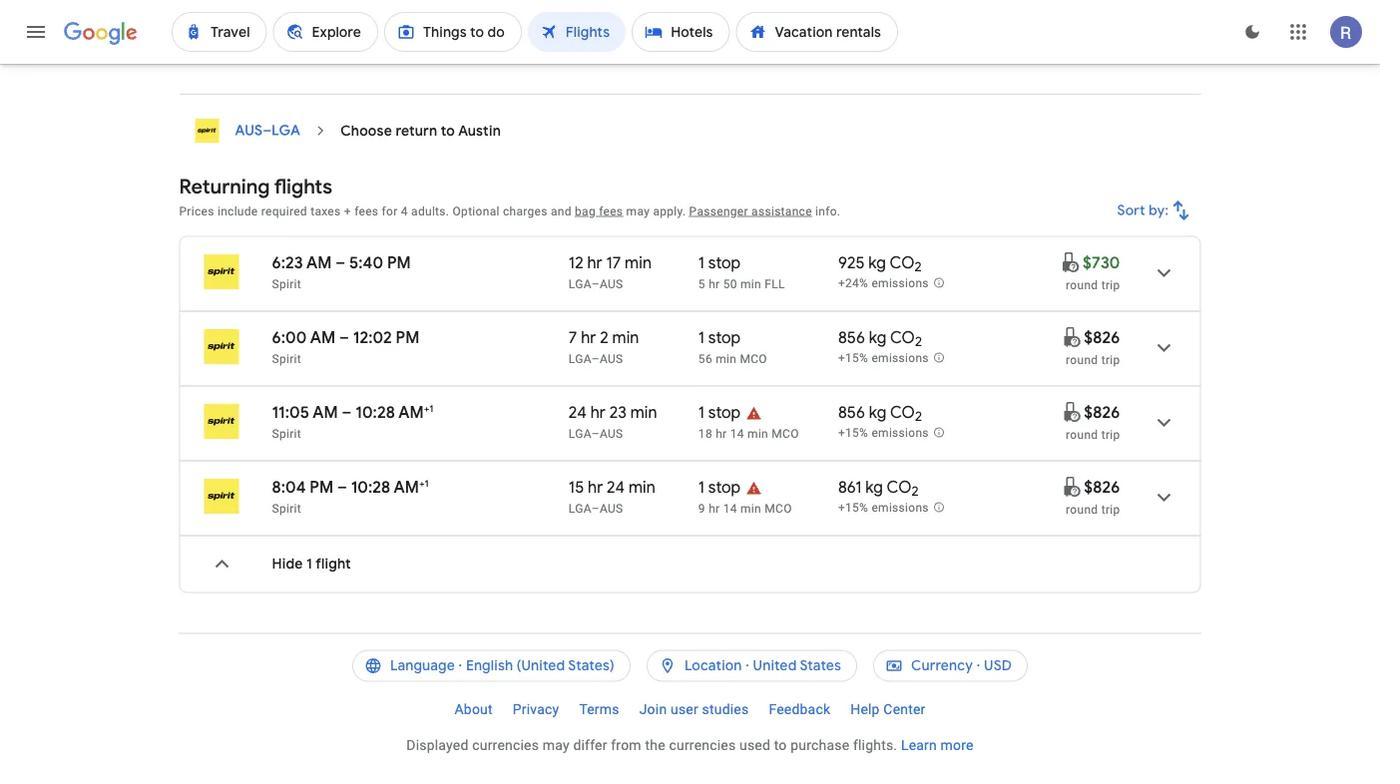 Task type: vqa. For each thing, say whether or not it's contained in the screenshot.
2nd 'stop'
yes



Task type: locate. For each thing, give the bounding box(es) containing it.
2 left carry-
[[331, 37, 338, 55]]

co down +24% emissions
[[890, 328, 915, 348]]

856 down +24%
[[838, 328, 865, 348]]

1 stop for 15 hr 24 min
[[698, 477, 741, 498]]

min
[[625, 253, 652, 273], [740, 277, 761, 291], [612, 328, 639, 348], [716, 352, 737, 366], [630, 403, 657, 423], [747, 427, 768, 441], [629, 477, 655, 498], [740, 502, 761, 516]]

kg inside 925 kg co 2
[[868, 253, 886, 273]]

Departure time: 8:04 PM. text field
[[272, 477, 333, 498]]

0 vertical spatial 14
[[730, 427, 744, 441]]

1 856 kg co 2 from the top
[[838, 328, 922, 351]]

+15%
[[838, 352, 868, 366], [838, 427, 868, 441], [838, 502, 868, 516]]

$826 left flight details. leaves laguardia airport at 11:05 am on thursday, december 7 and arrives at austin-bergstrom international airport at 10:28 am on friday, december 8. image at the bottom right of the page
[[1084, 403, 1120, 423]]

2 round from the top
[[1066, 353, 1098, 367]]

differ
[[573, 738, 607, 754]]

mco
[[740, 352, 767, 366], [772, 427, 799, 441], [765, 502, 792, 516]]

flight details. leaves laguardia airport at 8:04 pm on thursday, december 7 and arrives at austin-bergstrom international airport at 10:28 am on friday, december 8. image
[[1140, 474, 1188, 522]]

3 emissions from the top
[[872, 427, 929, 441]]

925
[[838, 253, 865, 273]]

am inside 6:23 am – 5:40 pm spirit
[[306, 253, 332, 273]]

leaves laguardia airport at 6:00 am on thursday, december 7 and arrives at austin-bergstrom international airport at 12:02 pm on thursday, december 7. element
[[272, 328, 419, 348]]

1 vertical spatial pm
[[396, 328, 419, 348]]

emissions
[[872, 277, 929, 291], [872, 352, 929, 366], [872, 427, 929, 441], [872, 502, 929, 516]]

0 horizontal spatial fees
[[354, 205, 378, 219]]

0 horizontal spatial to
[[441, 122, 455, 140]]

min inside 24 hr 23 min lga – aus
[[630, 403, 657, 423]]

flight details. leaves laguardia airport at 6:23 am on thursday, december 7 and arrives at austin-bergstrom international airport at 5:40 pm on thursday, december 7. image
[[1140, 249, 1188, 297]]

3 stop from the top
[[708, 403, 741, 423]]

+24% emissions
[[838, 277, 929, 291]]

+ up arrival time: 10:28 am on  friday, december 8. text field
[[424, 403, 429, 415]]

2 trip from the top
[[1101, 353, 1120, 367]]

4 emissions from the top
[[872, 502, 929, 516]]

aus down 23
[[600, 427, 623, 441]]

1 spirit from the top
[[272, 277, 301, 291]]

Departure text field
[[878, 0, 969, 21]]

1 stop flight. element up 9 on the right bottom of page
[[698, 477, 741, 501]]

round down $730
[[1066, 278, 1098, 292]]

stop up 9 hr 14 min mco
[[708, 477, 741, 498]]

1 stop up 18
[[698, 403, 741, 423]]

aus inside 7 hr 2 min lga – aus
[[600, 352, 623, 366]]

change appearance image
[[1228, 8, 1276, 56]]

1 stop flight. element up 18
[[698, 403, 741, 426]]

min inside 12 hr 17 min lga – aus
[[625, 253, 652, 273]]

round trip
[[1066, 278, 1120, 292], [1066, 353, 1120, 367], [1066, 428, 1120, 442], [1066, 503, 1120, 517]]

0 vertical spatial 1 stop
[[698, 403, 741, 423]]

1 +15% emissions from the top
[[838, 352, 929, 366]]

mco for 18
[[772, 427, 799, 441]]

flight details. leaves laguardia airport at 11:05 am on thursday, december 7 and arrives at austin-bergstrom international airport at 10:28 am on friday, december 8. image
[[1140, 399, 1188, 447]]

aus inside 15 hr 24 min lga – aus
[[600, 502, 623, 516]]

2 vertical spatial mco
[[765, 502, 792, 516]]

1 inside the '8:04 pm – 10:28 am + 1'
[[425, 477, 429, 490]]

trip down 826 us dollars text field
[[1101, 503, 1120, 517]]

hr left 23
[[590, 403, 606, 423]]

4 1 stop flight. element from the top
[[698, 477, 741, 501]]

learn more link
[[901, 738, 974, 754]]

11:05
[[272, 403, 309, 423]]

2 vertical spatial +15% emissions
[[838, 502, 929, 516]]

pm
[[387, 253, 411, 273], [396, 328, 419, 348], [310, 477, 333, 498]]

1 stop
[[698, 403, 741, 423], [698, 477, 741, 498]]

min right 23
[[630, 403, 657, 423]]

Arrival time: 10:28 AM on  Friday, December 8. text field
[[351, 477, 429, 498]]

2 1 stop from the top
[[698, 477, 741, 498]]

kg for 24 hr 23 min
[[869, 403, 886, 423]]

more
[[941, 738, 974, 754]]

am for 11:05
[[313, 403, 338, 423]]

emissions for 24 hr 23 min
[[872, 427, 929, 441]]

trip for 7 hr 2 min
[[1101, 353, 1120, 367]]

price
[[684, 37, 718, 55]]

2 $826 from the top
[[1084, 403, 1120, 423]]

1 vertical spatial 10:28
[[351, 477, 390, 498]]

min inside 1 stop 5 hr 50 min fll
[[740, 277, 761, 291]]

$826 left flight details. leaves laguardia airport at 6:00 am on thursday, december 7 and arrives at austin-bergstrom international airport at 12:02 pm on thursday, december 7. "image"
[[1084, 328, 1120, 348]]

co up the 861 kg co 2
[[890, 403, 915, 423]]

1 +15% from the top
[[838, 352, 868, 366]]

hr left 17
[[587, 253, 602, 273]]

kg right 861
[[865, 477, 883, 498]]

this price may not include overhead bin access image for 861
[[1060, 475, 1084, 499]]

1 1 stop from the top
[[698, 403, 741, 423]]

layover (1 of 1) is a 56 min layover at orlando international airport in orlando. element
[[698, 351, 828, 367]]

flights
[[274, 174, 332, 200]]

1 vertical spatial 1 stop
[[698, 477, 741, 498]]

15 hr 24 min lga – aus
[[569, 477, 655, 516]]

feedback
[[769, 702, 830, 718]]

hr for 9
[[709, 502, 720, 516]]

min right 17
[[625, 253, 652, 273]]

min for 15
[[629, 477, 655, 498]]

– inside 6:23 am – 5:40 pm spirit
[[336, 253, 345, 273]]

round for 24 hr 23 min
[[1066, 428, 1098, 442]]

1 round trip from the top
[[1066, 278, 1120, 292]]

1 vertical spatial 856 kg co 2
[[838, 403, 922, 426]]

usd
[[984, 658, 1012, 676]]

returning flights
[[179, 174, 332, 200]]

– inside 15 hr 24 min lga – aus
[[591, 502, 600, 516]]

learn
[[901, 738, 937, 754]]

1 stop flight. element up 56
[[698, 328, 741, 351]]

stop
[[708, 253, 741, 273], [708, 328, 741, 348], [708, 403, 741, 423], [708, 477, 741, 498]]

1 $826 from the top
[[1084, 328, 1120, 348]]

2 up +24% emissions
[[915, 259, 922, 276]]

co
[[890, 253, 915, 273], [890, 328, 915, 348], [890, 403, 915, 423], [887, 477, 912, 498]]

co for 24 hr 23 min
[[890, 403, 915, 423]]

5:40
[[349, 253, 383, 273]]

from
[[611, 738, 641, 754]]

– inside 12 hr 17 min lga – aus
[[591, 277, 600, 291]]

Departure time: 11:05 AM. text field
[[272, 403, 338, 423]]

fees
[[354, 205, 378, 219], [599, 205, 623, 219]]

1 vertical spatial 24
[[607, 477, 625, 498]]

round down 826 us dollars text field
[[1066, 503, 1098, 517]]

1 vertical spatial 14
[[723, 502, 737, 516]]

+ for pm
[[419, 477, 425, 490]]

4 round trip from the top
[[1066, 503, 1120, 517]]

+15% up 861
[[838, 427, 868, 441]]

0 vertical spatial +15%
[[838, 352, 868, 366]]

0 vertical spatial 10:28
[[356, 403, 395, 423]]

+ down arrival time: 10:28 am on  friday, december 8. text box
[[419, 477, 425, 490]]

and
[[551, 205, 572, 219]]

currencies
[[472, 738, 539, 754], [669, 738, 736, 754]]

1
[[698, 253, 705, 273], [698, 328, 705, 348], [429, 403, 433, 415], [698, 403, 705, 423], [425, 477, 429, 490], [698, 477, 705, 498], [306, 556, 312, 574]]

pm inside 6:23 am – 5:40 pm spirit
[[387, 253, 411, 273]]

1 horizontal spatial fees
[[599, 205, 623, 219]]

1 vertical spatial 856
[[838, 403, 865, 423]]

1 horizontal spatial 24
[[607, 477, 625, 498]]

aus up returning flights
[[235, 122, 263, 140]]

10:28 right "11:05 am" text box
[[356, 403, 395, 423]]

round down $826 text field
[[1066, 428, 1098, 442]]

mco down layover (1 of 1) is a 18 hr 14 min overnight layover at orlando international airport in orlando. element
[[765, 502, 792, 516]]

kg up the 861 kg co 2
[[869, 403, 886, 423]]

4
[[401, 205, 408, 219]]

trip down $826 text box
[[1101, 353, 1120, 367]]

2 +15% from the top
[[838, 427, 868, 441]]

lga down 7
[[569, 352, 591, 366]]

round for 7 hr 2 min
[[1066, 353, 1098, 367]]

3 round trip from the top
[[1066, 428, 1120, 442]]

3 +15% emissions from the top
[[838, 502, 929, 516]]

3 +15% from the top
[[838, 502, 868, 516]]

0 vertical spatial to
[[441, 122, 455, 140]]

2 +15% emissions from the top
[[838, 427, 929, 441]]

am right 11:05
[[313, 403, 338, 423]]

1 1 stop flight. element from the top
[[698, 253, 741, 276]]

2 spirit from the top
[[272, 352, 301, 366]]

bag fees button
[[575, 205, 623, 219]]

aus for 15
[[600, 502, 623, 516]]

+15% down +24%
[[838, 352, 868, 366]]

min right 50
[[740, 277, 761, 291]]

pm right 8:04
[[310, 477, 333, 498]]

+15% emissions for 7 hr 2 min
[[838, 352, 929, 366]]

round trip down $826 text field
[[1066, 428, 1120, 442]]

+15% emissions down the 861 kg co 2
[[838, 502, 929, 516]]

2 inside the 861 kg co 2
[[912, 484, 919, 501]]

co for 12 hr 17 min
[[890, 253, 915, 273]]

none search field containing all filters (1)
[[179, 0, 1264, 95]]

+ right taxes
[[344, 205, 351, 219]]

3 trip from the top
[[1101, 428, 1120, 442]]

this price may not include overhead bin access image
[[1059, 251, 1083, 275], [1060, 326, 1084, 349]]

1 vertical spatial to
[[774, 738, 787, 754]]

1 stop 56 min mco
[[698, 328, 767, 366]]

hr for 7
[[581, 328, 596, 348]]

may left apply.
[[626, 205, 650, 219]]

trip down $826 text field
[[1101, 428, 1120, 442]]

am for 6:00
[[310, 328, 335, 348]]

kg down +24% emissions
[[869, 328, 886, 348]]

round down $826 text box
[[1066, 353, 1098, 367]]

3 $826 from the top
[[1084, 477, 1120, 498]]

– inside 6:00 am – 12:02 pm spirit
[[339, 328, 349, 348]]

– down total duration 24 hr 23 min. element on the bottom of the page
[[591, 427, 600, 441]]

flight details. leaves laguardia airport at 6:00 am on thursday, december 7 and arrives at austin-bergstrom international airport at 12:02 pm on thursday, december 7. image
[[1140, 324, 1188, 372]]

fll
[[765, 277, 785, 291]]

fees right bag
[[599, 205, 623, 219]]

2 vertical spatial $826
[[1084, 477, 1120, 498]]

spirit inside 6:00 am – 12:02 pm spirit
[[272, 352, 301, 366]]

total duration 12 hr 17 min. element
[[569, 253, 698, 276]]

round
[[1066, 278, 1098, 292], [1066, 353, 1098, 367], [1066, 428, 1098, 442], [1066, 503, 1098, 517]]

to right the used
[[774, 738, 787, 754]]

pm inside 6:00 am – 12:02 pm spirit
[[396, 328, 419, 348]]

spirit
[[272, 277, 301, 291], [272, 352, 301, 366], [272, 427, 301, 441], [272, 502, 301, 516]]

may inside returning flights main content
[[626, 205, 650, 219]]

carry-
[[342, 37, 383, 55]]

hide
[[272, 556, 303, 574]]

1 856 from the top
[[838, 328, 865, 348]]

2 currencies from the left
[[669, 738, 736, 754]]

0 vertical spatial may
[[626, 205, 650, 219]]

2 up the 861 kg co 2
[[915, 409, 922, 426]]

main menu image
[[24, 20, 48, 44]]

1 vertical spatial +
[[424, 403, 429, 415]]

1 vertical spatial this price may not include overhead bin access image
[[1060, 475, 1084, 499]]

+15% for 24 hr 23 min
[[838, 427, 868, 441]]

lga down 15
[[569, 502, 591, 516]]

bag
[[575, 205, 596, 219]]

kg inside the 861 kg co 2
[[865, 477, 883, 498]]

kg for 15 hr 24 min
[[865, 477, 883, 498]]

lga inside 15 hr 24 min lga – aus
[[569, 502, 591, 516]]

mco inside layover (1 of 1) is a 9 hr 14 min overnight layover at orlando international airport in orlando. element
[[765, 502, 792, 516]]

optional
[[453, 205, 500, 219]]

0 vertical spatial this price may not include overhead bin access image
[[1060, 400, 1084, 424]]

stop up 18
[[708, 403, 741, 423]]

2 856 from the top
[[838, 403, 865, 423]]

round for 15 hr 24 min
[[1066, 503, 1098, 517]]

english (united states)
[[466, 658, 615, 676]]

flights.
[[853, 738, 897, 754]]

2 vertical spatial +
[[419, 477, 425, 490]]

lga inside 7 hr 2 min lga – aus
[[569, 352, 591, 366]]

856 kg co 2 down +24% emissions
[[838, 328, 922, 351]]

0 vertical spatial mco
[[740, 352, 767, 366]]

this price may not include overhead bin access image down $826 text field
[[1060, 475, 1084, 499]]

2 carry-on bags button
[[319, 22, 470, 70]]

to right return
[[441, 122, 455, 140]]

spirit down 11:05
[[272, 427, 301, 441]]

sort
[[1117, 202, 1145, 220]]

this price may not include overhead bin access image
[[1060, 400, 1084, 424], [1060, 475, 1084, 499]]

+ inside 11:05 am – 10:28 am + 1
[[424, 403, 429, 415]]

1 inside 1 stop 5 hr 50 min fll
[[698, 253, 705, 273]]

24
[[569, 403, 587, 423], [607, 477, 625, 498]]

aus inside 12 hr 17 min lga – aus
[[600, 277, 623, 291]]

min inside 15 hr 24 min lga – aus
[[629, 477, 655, 498]]

co inside 925 kg co 2
[[890, 253, 915, 273]]

aus for 12
[[600, 277, 623, 291]]

stop inside 1 stop 5 hr 50 min fll
[[708, 253, 741, 273]]

layover (1 of 1) is a 18 hr 14 min overnight layover at orlando international airport in orlando. element
[[698, 426, 828, 442]]

– down total duration 7 hr 2 min. element
[[591, 352, 600, 366]]

am right the "6:00"
[[310, 328, 335, 348]]

this price may not include overhead bin access image for 856
[[1060, 400, 1084, 424]]

emissions down 925 kg co 2
[[872, 277, 929, 291]]

24 left 23
[[569, 403, 587, 423]]

1 this price may not include overhead bin access image from the top
[[1060, 400, 1084, 424]]

$826
[[1084, 328, 1120, 348], [1084, 403, 1120, 423], [1084, 477, 1120, 498]]

am right 6:23
[[306, 253, 332, 273]]

help
[[850, 702, 880, 718]]

required
[[261, 205, 307, 219]]

24 right 15
[[607, 477, 625, 498]]

to
[[441, 122, 455, 140], [774, 738, 787, 754]]

18 hr 14 min mco
[[698, 427, 799, 441]]

trip
[[1101, 278, 1120, 292], [1101, 353, 1120, 367], [1101, 428, 1120, 442], [1101, 503, 1120, 517]]

826 US dollars text field
[[1084, 477, 1120, 498]]

the
[[645, 738, 665, 754]]

aus down total duration 15 hr 24 min. element
[[600, 502, 623, 516]]

Arrival time: 10:28 AM on  Friday, December 8. text field
[[356, 403, 433, 423]]

emissions up the 861 kg co 2
[[872, 427, 929, 441]]

1 horizontal spatial currencies
[[669, 738, 736, 754]]

mco for 9
[[765, 502, 792, 516]]

this price may not include overhead bin access image for $826
[[1060, 326, 1084, 349]]

5
[[698, 277, 705, 291]]

hr
[[587, 253, 602, 273], [709, 277, 720, 291], [581, 328, 596, 348], [590, 403, 606, 423], [716, 427, 727, 441], [588, 477, 603, 498], [709, 502, 720, 516]]

co inside the 861 kg co 2
[[887, 477, 912, 498]]

include
[[217, 205, 258, 219]]

1 round from the top
[[1066, 278, 1098, 292]]

emissions for 7 hr 2 min
[[872, 352, 929, 366]]

2 right 861
[[912, 484, 919, 501]]

1 vertical spatial +15% emissions
[[838, 427, 929, 441]]

– left 12:02
[[339, 328, 349, 348]]

lga inside 24 hr 23 min lga – aus
[[569, 427, 591, 441]]

+ for am
[[424, 403, 429, 415]]

1 horizontal spatial may
[[626, 205, 650, 219]]

emissions down the 861 kg co 2
[[872, 502, 929, 516]]

total duration 24 hr 23 min. element
[[569, 403, 698, 426]]

used
[[739, 738, 770, 754]]

12 hr 17 min lga – aus
[[569, 253, 652, 291]]

pm for 12:02 pm
[[396, 328, 419, 348]]

10:28 for 11:05 am
[[356, 403, 395, 423]]

round trip down $826 text box
[[1066, 353, 1120, 367]]

hr right 9 on the right bottom of page
[[709, 502, 720, 516]]

co right 861
[[887, 477, 912, 498]]

+15% emissions down +24% emissions
[[838, 352, 929, 366]]

hr inside 15 hr 24 min lga – aus
[[588, 477, 603, 498]]

lga inside 12 hr 17 min lga – aus
[[569, 277, 591, 291]]

min for 18
[[747, 427, 768, 441]]

0 vertical spatial +15% emissions
[[838, 352, 929, 366]]

returning
[[179, 174, 270, 200]]

2 fees from the left
[[599, 205, 623, 219]]

mco right 56
[[740, 352, 767, 366]]

Departure time: 6:00 AM. text field
[[272, 328, 335, 348]]

826 US dollars text field
[[1084, 328, 1120, 348]]

lga for 24
[[569, 427, 591, 441]]

hr right 7
[[581, 328, 596, 348]]

0 vertical spatial pm
[[387, 253, 411, 273]]

2 round trip from the top
[[1066, 353, 1120, 367]]

hr right 18
[[716, 427, 727, 441]]

emissions
[[865, 37, 931, 55]]

language
[[390, 658, 455, 676]]

856 up 861
[[838, 403, 865, 423]]

1 vertical spatial this price may not include overhead bin access image
[[1060, 326, 1084, 349]]

14 right 18
[[730, 427, 744, 441]]

2 vertical spatial +15%
[[838, 502, 868, 516]]

trip for 15 hr 24 min
[[1101, 503, 1120, 517]]

2 emissions from the top
[[872, 352, 929, 366]]

min for 1
[[716, 352, 737, 366]]

1 stop flight. element
[[698, 253, 741, 276], [698, 328, 741, 351], [698, 403, 741, 426], [698, 477, 741, 501]]

fees left 'for'
[[354, 205, 378, 219]]

min right 9 on the right bottom of page
[[740, 502, 761, 516]]

856 kg co 2 for 7 hr 2 min
[[838, 328, 922, 351]]

+15% down 861
[[838, 502, 868, 516]]

aus inside 24 hr 23 min lga – aus
[[600, 427, 623, 441]]

1 vertical spatial +15%
[[838, 427, 868, 441]]

on
[[383, 37, 400, 55]]

– left 5:40
[[336, 253, 345, 273]]

+15% emissions up the 861 kg co 2
[[838, 427, 929, 441]]

1 trip from the top
[[1101, 278, 1120, 292]]

aus down total duration 7 hr 2 min. element
[[600, 352, 623, 366]]

lga up the flights
[[272, 122, 301, 140]]

12
[[569, 253, 583, 273]]

flight
[[316, 556, 351, 574]]

0 vertical spatial 856 kg co 2
[[838, 328, 922, 351]]

am up arrival time: 10:28 am on  friday, december 8. text field
[[398, 403, 424, 423]]

1 stop up 9 on the right bottom of page
[[698, 477, 741, 498]]

10:28
[[356, 403, 395, 423], [351, 477, 390, 498]]

+15% emissions
[[838, 352, 929, 366], [838, 427, 929, 441], [838, 502, 929, 516]]

1 stop flight. element up 50
[[698, 253, 741, 276]]

2 right 7
[[600, 328, 608, 348]]

0 vertical spatial 856
[[838, 328, 865, 348]]

spirit down the "6:00"
[[272, 352, 301, 366]]

856
[[838, 328, 865, 348], [838, 403, 865, 423]]

mco inside 1 stop 56 min mco
[[740, 352, 767, 366]]

0 horizontal spatial 24
[[569, 403, 587, 423]]

studies
[[702, 702, 749, 718]]

0 vertical spatial $826
[[1084, 328, 1120, 348]]

14
[[730, 427, 744, 441], [723, 502, 737, 516]]

2 inside 7 hr 2 min lga – aus
[[600, 328, 608, 348]]

am inside 6:00 am – 12:02 pm spirit
[[310, 328, 335, 348]]

all filters (1)
[[217, 37, 295, 55]]

1 stop from the top
[[708, 253, 741, 273]]

kg up +24% emissions
[[868, 253, 886, 273]]

about link
[[445, 694, 503, 726]]

1 vertical spatial $826
[[1084, 403, 1120, 423]]

choose return to austin
[[340, 122, 501, 140]]

0 horizontal spatial currencies
[[472, 738, 539, 754]]

mco inside layover (1 of 1) is a 18 hr 14 min overnight layover at orlando international airport in orlando. element
[[772, 427, 799, 441]]

+ inside the '8:04 pm – 10:28 am + 1'
[[419, 477, 425, 490]]

2 for 24 hr 23 min
[[915, 409, 922, 426]]

total duration 7 hr 2 min. element
[[569, 328, 698, 351]]

6:23 am – 5:40 pm spirit
[[272, 253, 411, 291]]

–
[[263, 122, 272, 140], [336, 253, 345, 273], [591, 277, 600, 291], [339, 328, 349, 348], [591, 352, 600, 366], [342, 403, 352, 423], [591, 427, 600, 441], [337, 477, 347, 498], [591, 502, 600, 516]]

pm right 5:40
[[387, 253, 411, 273]]

currencies down join user studies link
[[669, 738, 736, 754]]

aus down 17
[[600, 277, 623, 291]]

hr inside 24 hr 23 min lga – aus
[[590, 403, 606, 423]]

round trip down 826 us dollars text field
[[1066, 503, 1120, 517]]

min for 9
[[740, 502, 761, 516]]

stop inside 1 stop 56 min mco
[[708, 328, 741, 348]]

856 kg co 2 up the 861 kg co 2
[[838, 403, 922, 426]]

lga up 15
[[569, 427, 591, 441]]

+15% for 7 hr 2 min
[[838, 352, 868, 366]]

2 856 kg co 2 from the top
[[838, 403, 922, 426]]

am down arrival time: 10:28 am on  friday, december 8. text box
[[394, 477, 419, 498]]

2 vertical spatial pm
[[310, 477, 333, 498]]

– up returning flights
[[263, 122, 272, 140]]

0 vertical spatial this price may not include overhead bin access image
[[1059, 251, 1083, 275]]

856 for 7 hr 2 min
[[838, 328, 865, 348]]

0 horizontal spatial may
[[543, 738, 570, 754]]

terms
[[579, 702, 619, 718]]

4 round from the top
[[1066, 503, 1098, 517]]

stop up 56
[[708, 328, 741, 348]]

14 right 9 on the right bottom of page
[[723, 502, 737, 516]]

1 vertical spatial mco
[[772, 427, 799, 441]]

min inside 7 hr 2 min lga – aus
[[612, 328, 639, 348]]

stop up 50
[[708, 253, 741, 273]]

8:04 pm – 10:28 am + 1
[[272, 477, 429, 498]]

2 this price may not include overhead bin access image from the top
[[1060, 475, 1084, 499]]

hr inside 12 hr 17 min lga – aus
[[587, 253, 602, 273]]

7
[[569, 328, 577, 348]]

emissions for 15 hr 24 min
[[872, 502, 929, 516]]

emissions for 12 hr 17 min
[[872, 277, 929, 291]]

2 stop from the top
[[708, 328, 741, 348]]

0 vertical spatial 24
[[569, 403, 587, 423]]

min inside 1 stop 56 min mco
[[716, 352, 737, 366]]

displayed currencies may differ from the currencies used to purchase flights. learn more
[[406, 738, 974, 754]]

co up +24% emissions
[[890, 253, 915, 273]]

None search field
[[179, 0, 1264, 95]]

– down total duration 15 hr 24 min. element
[[591, 502, 600, 516]]

1 stop for 24 hr 23 min
[[698, 403, 741, 423]]

hr inside 7 hr 2 min lga – aus
[[581, 328, 596, 348]]

+15% emissions for 15 hr 24 min
[[838, 502, 929, 516]]

3 round from the top
[[1066, 428, 1098, 442]]

passenger
[[689, 205, 748, 219]]

may left differ
[[543, 738, 570, 754]]

4 trip from the top
[[1101, 503, 1120, 517]]

2 inside 925 kg co 2
[[915, 259, 922, 276]]

1 emissions from the top
[[872, 277, 929, 291]]

spirit inside 6:23 am – 5:40 pm spirit
[[272, 277, 301, 291]]

location
[[684, 658, 742, 676]]



Task type: describe. For each thing, give the bounding box(es) containing it.
this price may not include overhead bin access image for $730
[[1059, 251, 1083, 275]]

round trip for 12 hr 17 min
[[1066, 278, 1120, 292]]

856 kg co 2 for 24 hr 23 min
[[838, 403, 922, 426]]

stops
[[489, 37, 527, 55]]

by:
[[1149, 202, 1169, 220]]

purchase
[[790, 738, 849, 754]]

1 horizontal spatial to
[[774, 738, 787, 754]]

730 US dollars text field
[[1083, 253, 1120, 273]]

856 for 24 hr 23 min
[[838, 403, 865, 423]]

hr for 18
[[716, 427, 727, 441]]

861 kg co 2
[[838, 477, 919, 501]]

hr for 24
[[590, 403, 606, 423]]

1 fees from the left
[[354, 205, 378, 219]]

currency
[[911, 658, 973, 676]]

layover (1 of 1) is a 5 hr 50 min layover at fort lauderdale-hollywood international airport in fort lauderdale. element
[[698, 276, 828, 292]]

2 inside popup button
[[331, 37, 338, 55]]

trip for 12 hr 17 min
[[1101, 278, 1120, 292]]

2 for 15 hr 24 min
[[912, 484, 919, 501]]

total duration 15 hr 24 min. element
[[569, 477, 698, 501]]

bags
[[404, 37, 436, 55]]

24 hr 23 min lga – aus
[[569, 403, 657, 441]]

mco for 1
[[740, 352, 767, 366]]

hide 1 flight
[[272, 556, 351, 574]]

times button
[[760, 22, 845, 70]]

– right "11:05 am" text box
[[342, 403, 352, 423]]

6:23
[[272, 253, 303, 273]]

2 1 stop flight. element from the top
[[698, 328, 741, 351]]

56
[[698, 352, 712, 366]]

9
[[698, 502, 705, 516]]

austin
[[458, 122, 501, 140]]

adults.
[[411, 205, 449, 219]]

50
[[723, 277, 737, 291]]

am for 6:23
[[306, 253, 332, 273]]

join
[[639, 702, 667, 718]]

6:00 am – 12:02 pm spirit
[[272, 328, 419, 366]]

about
[[455, 702, 493, 718]]

airlines button
[[569, 22, 664, 70]]

10:28 for 8:04 pm
[[351, 477, 390, 498]]

round for 12 hr 17 min
[[1066, 278, 1098, 292]]

prices
[[179, 205, 214, 219]]

1 stop 5 hr 50 min fll
[[698, 253, 785, 291]]

charges
[[503, 205, 548, 219]]

lga for 7
[[569, 352, 591, 366]]

privacy link
[[503, 694, 569, 726]]

sort by: button
[[1109, 187, 1201, 235]]

min for 24
[[630, 403, 657, 423]]

+15% for 15 hr 24 min
[[838, 502, 868, 516]]

17
[[606, 253, 621, 273]]

kg for 12 hr 17 min
[[868, 253, 886, 273]]

aus for 24
[[600, 427, 623, 441]]

airlines
[[581, 37, 631, 55]]

choose
[[340, 122, 392, 140]]

2 for 7 hr 2 min
[[915, 334, 922, 351]]

+15% emissions for 24 hr 23 min
[[838, 427, 929, 441]]

$730
[[1083, 253, 1120, 273]]

round trip for 15 hr 24 min
[[1066, 503, 1120, 517]]

2 for 12 hr 17 min
[[915, 259, 922, 276]]

hr for 12
[[587, 253, 602, 273]]

round trip for 7 hr 2 min
[[1066, 353, 1120, 367]]

price button
[[672, 22, 752, 70]]

– inside 7 hr 2 min lga – aus
[[591, 352, 600, 366]]

hr for 15
[[588, 477, 603, 498]]

co for 15 hr 24 min
[[887, 477, 912, 498]]

sort by:
[[1117, 202, 1169, 220]]

states
[[800, 658, 841, 676]]

(1)
[[279, 37, 295, 55]]

3 spirit from the top
[[272, 427, 301, 441]]

18
[[698, 427, 712, 441]]

connecting airports, not selected image
[[973, 22, 1152, 70]]

displayed
[[406, 738, 469, 754]]

0 vertical spatial +
[[344, 205, 351, 219]]

for
[[382, 205, 398, 219]]

1 currencies from the left
[[472, 738, 539, 754]]

826 US dollars text field
[[1084, 403, 1120, 423]]

assistance
[[751, 205, 812, 219]]

united states
[[753, 658, 841, 676]]

– right 8:04 pm text field
[[337, 477, 347, 498]]

returning flights main content
[[179, 111, 1201, 610]]

feedback link
[[759, 694, 840, 726]]

Arrival time: 5:40 PM. text field
[[349, 253, 411, 273]]

Arrival time: 12:02 PM. text field
[[353, 328, 419, 348]]

kg for 7 hr 2 min
[[869, 328, 886, 348]]

leaves laguardia airport at 11:05 am on thursday, december 7 and arrives at austin-bergstrom international airport at 10:28 am on friday, december 8. element
[[272, 403, 433, 423]]

stops button
[[477, 22, 561, 70]]

trip for 24 hr 23 min
[[1101, 428, 1120, 442]]

1 inside 1 stop 56 min mco
[[698, 328, 705, 348]]

4 spirit from the top
[[272, 502, 301, 516]]

pm for 5:40 pm
[[387, 253, 411, 273]]

2 carry-on bags
[[331, 37, 436, 55]]

12:02
[[353, 328, 392, 348]]

return
[[396, 122, 437, 140]]

9 hr 14 min mco
[[698, 502, 792, 516]]

center
[[883, 702, 925, 718]]

8:04
[[272, 477, 306, 498]]

3 1 stop flight. element from the top
[[698, 403, 741, 426]]

7 hr 2 min lga – aus
[[569, 328, 639, 366]]

11:05 am – 10:28 am + 1
[[272, 403, 433, 423]]

round trip for 24 hr 23 min
[[1066, 428, 1120, 442]]

states)
[[568, 658, 615, 676]]

taxes
[[310, 205, 341, 219]]

co for 7 hr 2 min
[[890, 328, 915, 348]]

join user studies link
[[629, 694, 759, 726]]

filters
[[237, 37, 276, 55]]

hide 1 flight image
[[198, 541, 246, 589]]

24 inside 15 hr 24 min lga – aus
[[607, 477, 625, 498]]

24 inside 24 hr 23 min lga – aus
[[569, 403, 587, 423]]

passenger assistance button
[[689, 205, 812, 219]]

english
[[466, 658, 513, 676]]

– inside 24 hr 23 min lga – aus
[[591, 427, 600, 441]]

$826 for 7 hr 2 min
[[1084, 328, 1120, 348]]

$826 for 15 hr 24 min
[[1084, 477, 1120, 498]]

925 kg co 2
[[838, 253, 922, 276]]

terms link
[[569, 694, 629, 726]]

join user studies
[[639, 702, 749, 718]]

layover (1 of 1) is a 9 hr 14 min overnight layover at orlando international airport in orlando. element
[[698, 501, 828, 517]]

4 stop from the top
[[708, 477, 741, 498]]

emissions button
[[853, 22, 965, 70]]

1 inside 11:05 am – 10:28 am + 1
[[429, 403, 433, 415]]

min for 12
[[625, 253, 652, 273]]

hr inside 1 stop 5 hr 50 min fll
[[709, 277, 720, 291]]

lga for 12
[[569, 277, 591, 291]]

23
[[609, 403, 627, 423]]

leaves laguardia airport at 8:04 pm on thursday, december 7 and arrives at austin-bergstrom international airport at 10:28 am on friday, december 8. element
[[272, 477, 429, 498]]

(united
[[516, 658, 565, 676]]

all filters (1) button
[[179, 22, 311, 70]]

leaves laguardia airport at 6:23 am on thursday, december 7 and arrives at austin-bergstrom international airport at 5:40 pm on thursday, december 7. element
[[272, 253, 411, 273]]

lga for 15
[[569, 502, 591, 516]]

1 vertical spatial may
[[543, 738, 570, 754]]

privacy
[[513, 702, 559, 718]]

to inside returning flights main content
[[441, 122, 455, 140]]

aus for 7
[[600, 352, 623, 366]]

aus – lga
[[235, 122, 301, 140]]

$826 for 24 hr 23 min
[[1084, 403, 1120, 423]]

help center
[[850, 702, 925, 718]]

861
[[838, 477, 862, 498]]

14 for 15 hr 24 min
[[723, 502, 737, 516]]

Departure time: 6:23 AM. text field
[[272, 253, 332, 273]]

14 for 24 hr 23 min
[[730, 427, 744, 441]]

min for 7
[[612, 328, 639, 348]]

user
[[671, 702, 698, 718]]



